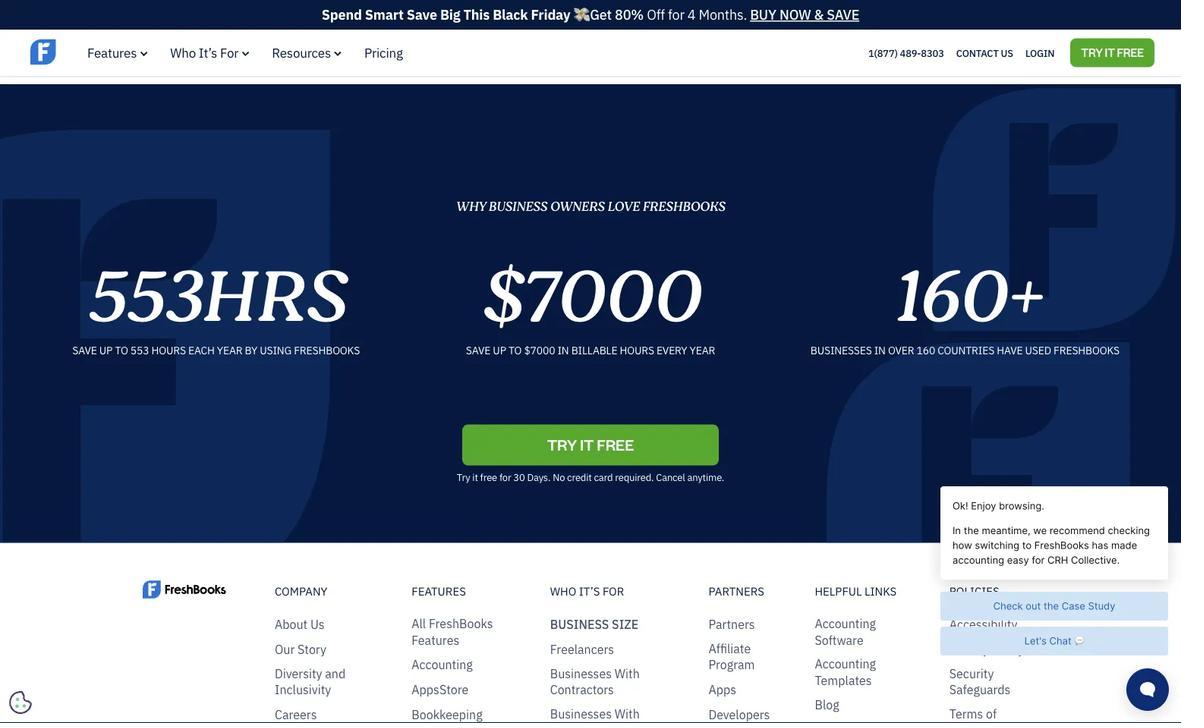 Task type: vqa. For each thing, say whether or not it's contained in the screenshot.
Premium
no



Task type: describe. For each thing, give the bounding box(es) containing it.
freshbooks inside 553 hrs save up to 553 hours each year by using freshbooks
[[294, 344, 360, 358]]

businesses
[[811, 344, 872, 358]]

accessibility
[[950, 617, 1018, 633]]

developers
[[709, 707, 770, 723]]

careers link
[[275, 707, 317, 723]]

apps
[[709, 682, 736, 698]]

blog link
[[815, 697, 839, 714]]

business size
[[550, 617, 639, 633]]

inclusivity
[[275, 682, 331, 698]]

terms
[[950, 706, 983, 722]]

0 horizontal spatial business
[[488, 197, 547, 216]]

businesses with contractors link
[[550, 666, 678, 698]]

terms of service
[[950, 706, 997, 724]]

diversity
[[275, 666, 322, 682]]

policy
[[992, 642, 1024, 658]]

privacy
[[950, 642, 989, 658]]

get
[[590, 6, 612, 24]]

story
[[298, 642, 326, 658]]

partners for 2nd partners link from the bottom of the page
[[709, 584, 765, 599]]

accounting software link
[[815, 616, 919, 649]]

in inside "160+ businesses in over 160 countries have used freshbooks"
[[874, 344, 886, 358]]

features for 1(877) 489-8303 link
[[87, 44, 137, 61]]

partners for 1st partners link from the bottom
[[709, 617, 755, 633]]

program
[[709, 657, 755, 673]]

accounting for templates
[[815, 656, 876, 672]]

businesses for contractors
[[550, 666, 612, 682]]

owners
[[550, 197, 605, 216]]

save for 7000
[[466, 344, 491, 358]]

login link
[[1026, 43, 1055, 63]]

cookie preferences image
[[9, 692, 32, 714]]

free
[[1117, 45, 1144, 59]]

cancel
[[656, 471, 685, 483]]

with for businesses with contractors
[[615, 666, 640, 682]]

with for businesses with employees
[[615, 706, 640, 722]]

our story link
[[275, 642, 326, 658]]

1 horizontal spatial freshbooks
[[642, 197, 725, 216]]

pricing
[[364, 44, 403, 61]]

4
[[688, 6, 696, 24]]

apps link
[[709, 682, 736, 698]]

diversity and inclusivity link
[[275, 666, 381, 698]]

features inside all freshbooks features
[[412, 632, 459, 648]]

year inside $ 7000 save up to $7000 in billable hours every year
[[690, 344, 715, 358]]

to for $
[[509, 344, 522, 358]]

who it's for for the rightmost 'who it's for' link
[[550, 584, 624, 599]]

accounting software
[[815, 616, 876, 648]]

year inside 553 hrs save up to 553 hours each year by using freshbooks
[[217, 344, 243, 358]]

developers link
[[709, 707, 770, 723]]

have
[[997, 344, 1023, 358]]

days.
[[527, 471, 551, 483]]

save for hrs
[[72, 344, 97, 358]]

security safeguards
[[950, 666, 1011, 698]]

privacy policy
[[950, 642, 1024, 658]]

this
[[463, 6, 490, 24]]

about
[[275, 617, 308, 633]]

489-
[[900, 46, 921, 59]]

big
[[440, 6, 460, 24]]

1(877) 489-8303
[[869, 46, 944, 59]]

it for free
[[472, 471, 478, 483]]

accounting link
[[412, 657, 473, 673]]

buy now & save link
[[750, 6, 860, 24]]

templates
[[815, 673, 872, 689]]

it's for the rightmost 'who it's for' link
[[579, 584, 600, 599]]

businesses for employees
[[550, 706, 612, 722]]

freshbooks inside "160+ businesses in over 160 countries have used freshbooks"
[[1054, 344, 1120, 358]]

freshbooks
[[429, 616, 493, 632]]

by
[[245, 344, 257, 358]]

1(877)
[[869, 46, 898, 59]]

policies
[[950, 584, 1000, 599]]

terms of service link
[[950, 706, 1039, 724]]

who for the rightmost 'who it's for' link
[[550, 584, 576, 599]]

policies link
[[950, 584, 1039, 599]]

over
[[888, 344, 914, 358]]

accounting for software
[[815, 616, 876, 632]]

for for the top 'who it's for' link
[[220, 44, 239, 61]]

using
[[260, 344, 292, 358]]

$
[[481, 244, 523, 351]]

card
[[594, 471, 613, 483]]

buy
[[750, 6, 777, 24]]

try it free
[[1081, 45, 1144, 59]]

spend
[[322, 6, 362, 24]]

privacy policy link
[[950, 642, 1024, 658]]

affiliate program link
[[709, 641, 785, 673]]

bookkeeping link
[[412, 707, 483, 723]]

businesses with employees
[[550, 706, 640, 724]]

to for 553
[[115, 344, 128, 358]]

us for contact us
[[1001, 46, 1013, 59]]

160
[[917, 344, 936, 358]]

contractors
[[550, 682, 614, 698]]

free
[[480, 471, 497, 483]]

all
[[412, 616, 426, 632]]

it for free
[[1105, 45, 1115, 59]]

hours inside 553 hrs save up to 553 hours each year by using freshbooks
[[151, 344, 186, 358]]

businesses with contractors
[[550, 666, 640, 698]]

try it free for 30 days. no credit card required. cancel anytime.
[[457, 471, 724, 483]]

free
[[597, 434, 634, 454]]

features for the rightmost 'who it's for' link
[[412, 584, 466, 599]]

pricing link
[[364, 44, 403, 61]]

size
[[612, 617, 639, 633]]

employees
[[550, 722, 610, 724]]

hrs
[[200, 244, 346, 351]]

0 vertical spatial for
[[668, 6, 685, 24]]

accessibility link
[[950, 617, 1018, 633]]

appsstore
[[412, 682, 469, 698]]

billable
[[571, 344, 618, 358]]



Task type: locate. For each thing, give the bounding box(es) containing it.
login
[[1026, 46, 1055, 59]]

year left by
[[217, 344, 243, 358]]

0 horizontal spatial in
[[558, 344, 569, 358]]

0 horizontal spatial who it's for link
[[170, 44, 249, 61]]

1 horizontal spatial who it's for link
[[550, 584, 678, 599]]

0 horizontal spatial freshbooks
[[294, 344, 360, 358]]

accounting templates
[[815, 656, 876, 689]]

0 horizontal spatial features link
[[87, 44, 148, 61]]

0 vertical spatial business
[[488, 197, 547, 216]]

businesses inside businesses with employees
[[550, 706, 612, 722]]

cookie consent banner dialog
[[11, 537, 239, 712]]

1 horizontal spatial year
[[690, 344, 715, 358]]

up for 553
[[99, 344, 113, 358]]

save inside 553 hrs save up to 553 hours each year by using freshbooks
[[72, 344, 97, 358]]

resources
[[272, 44, 331, 61]]

1 vertical spatial business
[[550, 617, 609, 633]]

it
[[1105, 45, 1115, 59], [472, 471, 478, 483]]

2 in from the left
[[874, 344, 886, 358]]

1 horizontal spatial it's
[[579, 584, 600, 599]]

affiliate
[[709, 641, 751, 657]]

with down the businesses with contractors link
[[615, 706, 640, 722]]

who it's for for the top 'who it's for' link
[[170, 44, 239, 61]]

freshbooks right love
[[642, 197, 725, 216]]

1 vertical spatial us
[[310, 617, 325, 633]]

1 vertical spatial who it's for
[[550, 584, 624, 599]]

love
[[607, 197, 640, 216]]

contact
[[956, 46, 999, 59]]

about us link
[[275, 617, 325, 633]]

1(877) 489-8303 link
[[869, 46, 944, 59]]

appsstore link
[[412, 682, 469, 698]]

1 vertical spatial partners link
[[709, 617, 755, 633]]

2 partners from the top
[[709, 617, 755, 633]]

0 vertical spatial us
[[1001, 46, 1013, 59]]

businesses up contractors
[[550, 666, 612, 682]]

with inside businesses with employees
[[615, 706, 640, 722]]

0 horizontal spatial for
[[499, 471, 511, 483]]

for
[[668, 6, 685, 24], [499, 471, 511, 483]]

us up story
[[310, 617, 325, 633]]

countries
[[938, 344, 995, 358]]

businesses up employees
[[550, 706, 612, 722]]

for left 30
[[499, 471, 511, 483]]

it's for the top 'who it's for' link
[[199, 44, 217, 61]]

with up businesses with employees link
[[615, 666, 640, 682]]

hours inside $ 7000 save up to $7000 in billable hours every year
[[620, 344, 654, 358]]

accounting templates link
[[815, 656, 919, 689]]

us right contact
[[1001, 46, 1013, 59]]

try for try it free
[[1081, 45, 1103, 59]]

links
[[865, 584, 897, 599]]

business up freelancers
[[550, 617, 609, 633]]

1 vertical spatial partners
[[709, 617, 755, 633]]

0 horizontal spatial it's
[[199, 44, 217, 61]]

1 vertical spatial try
[[457, 471, 470, 483]]

1 vertical spatial freshbooks logo image
[[143, 580, 226, 600]]

off
[[647, 6, 665, 24]]

partners link
[[709, 584, 785, 599], [709, 617, 755, 633]]

0 vertical spatial for
[[220, 44, 239, 61]]

1 hours from the left
[[151, 344, 186, 358]]

business right why
[[488, 197, 547, 216]]

who it's for
[[170, 44, 239, 61], [550, 584, 624, 599]]

1 horizontal spatial hours
[[620, 344, 654, 358]]

about us
[[275, 617, 325, 633]]

who it's for link
[[170, 44, 249, 61], [550, 584, 678, 599]]

1 vertical spatial businesses
[[550, 706, 612, 722]]

1 vertical spatial who
[[550, 584, 576, 599]]

business size link
[[550, 617, 639, 633]]

for left 4
[[668, 6, 685, 24]]

accounting up software at bottom
[[815, 616, 876, 632]]

try it free link
[[1071, 39, 1155, 67]]

1 vertical spatial with
[[615, 706, 640, 722]]

used
[[1025, 344, 1051, 358]]

hours left 'each'
[[151, 344, 186, 358]]

1 partners link from the top
[[709, 584, 785, 599]]

0 horizontal spatial up
[[99, 344, 113, 358]]

try for try it free for 30 days. no credit card required. cancel anytime.
[[457, 471, 470, 483]]

to inside $ 7000 save up to $7000 in billable hours every year
[[509, 344, 522, 358]]

0 horizontal spatial year
[[217, 344, 243, 358]]

1 vertical spatial it's
[[579, 584, 600, 599]]

1 horizontal spatial for
[[668, 6, 685, 24]]

us
[[1001, 46, 1013, 59], [310, 617, 325, 633]]

0 vertical spatial partners link
[[709, 584, 785, 599]]

2 to from the left
[[509, 344, 522, 358]]

0 horizontal spatial for
[[220, 44, 239, 61]]

1 horizontal spatial us
[[1001, 46, 1013, 59]]

2 partners link from the top
[[709, 617, 755, 633]]

in left the "over" on the top of page
[[874, 344, 886, 358]]

2 horizontal spatial freshbooks
[[1054, 344, 1120, 358]]

2 hours from the left
[[620, 344, 654, 358]]

1 with from the top
[[615, 666, 640, 682]]

now
[[780, 6, 811, 24]]

it left free at the bottom left
[[472, 471, 478, 483]]

each
[[188, 344, 215, 358]]

1 year from the left
[[217, 344, 243, 358]]

smart
[[365, 6, 404, 24]]

accounting up appsstore
[[412, 657, 473, 673]]

2 up from the left
[[493, 344, 506, 358]]

year
[[217, 344, 243, 358], [690, 344, 715, 358]]

in
[[558, 344, 569, 358], [874, 344, 886, 358]]

1 vertical spatial for
[[603, 584, 624, 599]]

hours
[[151, 344, 186, 358], [620, 344, 654, 358]]

0 vertical spatial who it's for link
[[170, 44, 249, 61]]

security
[[950, 666, 994, 682]]

1 horizontal spatial who
[[550, 584, 576, 599]]

2 year from the left
[[690, 344, 715, 358]]

0 vertical spatial it's
[[199, 44, 217, 61]]

0 horizontal spatial save
[[72, 344, 97, 358]]

0 vertical spatial try
[[1081, 45, 1103, 59]]

💸
[[574, 6, 587, 24]]

features link
[[87, 44, 148, 61], [412, 584, 520, 599]]

software
[[815, 632, 864, 648]]

0 horizontal spatial hours
[[151, 344, 186, 358]]

0 vertical spatial features
[[87, 44, 137, 61]]

in inside $ 7000 save up to $7000 in billable hours every year
[[558, 344, 569, 358]]

160+
[[894, 244, 1041, 351]]

1 horizontal spatial try
[[1081, 45, 1103, 59]]

features link for the rightmost 'who it's for' link
[[412, 584, 520, 599]]

required.
[[615, 471, 654, 483]]

every
[[657, 344, 687, 358]]

freshbooks right used
[[1054, 344, 1120, 358]]

2 vertical spatial features
[[412, 632, 459, 648]]

1 horizontal spatial who it's for
[[550, 584, 624, 599]]

hours left the every
[[620, 344, 654, 358]]

contact us
[[956, 46, 1013, 59]]

try it free
[[547, 434, 634, 454]]

0 vertical spatial features link
[[87, 44, 148, 61]]

1 horizontal spatial for
[[603, 584, 624, 599]]

our story
[[275, 642, 326, 658]]

160+ businesses in over 160 countries have used freshbooks
[[811, 244, 1120, 358]]

to inside 553 hrs save up to 553 hours each year by using freshbooks
[[115, 344, 128, 358]]

spend smart save big this black friday 💸 get 80% off for 4 months. buy now & save
[[322, 6, 860, 24]]

1 up from the left
[[99, 344, 113, 358]]

freelancers
[[550, 642, 614, 658]]

freshbooks right using
[[294, 344, 360, 358]]

&
[[814, 6, 824, 24]]

1 vertical spatial features link
[[412, 584, 520, 599]]

1 to from the left
[[115, 344, 128, 358]]

553 hrs save up to 553 hours each year by using freshbooks
[[72, 244, 360, 358]]

resources link
[[272, 44, 342, 61]]

up inside $ 7000 save up to $7000 in billable hours every year
[[493, 344, 506, 358]]

0 horizontal spatial who
[[170, 44, 196, 61]]

try left free at the bottom left
[[457, 471, 470, 483]]

with
[[615, 666, 640, 682], [615, 706, 640, 722]]

1 horizontal spatial business
[[550, 617, 609, 633]]

all freshbooks features
[[412, 616, 493, 648]]

1 in from the left
[[558, 344, 569, 358]]

1 businesses from the top
[[550, 666, 612, 682]]

businesses inside the "businesses with contractors"
[[550, 666, 612, 682]]

no
[[553, 471, 565, 483]]

up for $
[[493, 344, 506, 358]]

us for about us
[[310, 617, 325, 633]]

year right the every
[[690, 344, 715, 358]]

0 vertical spatial it
[[1105, 45, 1115, 59]]

in right $7000
[[558, 344, 569, 358]]

0 vertical spatial who it's for
[[170, 44, 239, 61]]

to
[[115, 344, 128, 358], [509, 344, 522, 358]]

1 horizontal spatial to
[[509, 344, 522, 358]]

safeguards
[[950, 682, 1011, 698]]

0 vertical spatial with
[[615, 666, 640, 682]]

1 horizontal spatial up
[[493, 344, 506, 358]]

features link for 1(877) 489-8303 link
[[87, 44, 148, 61]]

blog
[[815, 697, 839, 713]]

for up the size
[[603, 584, 624, 599]]

8303
[[921, 46, 944, 59]]

0 horizontal spatial to
[[115, 344, 128, 358]]

0 vertical spatial businesses
[[550, 666, 612, 682]]

freelancers link
[[550, 642, 614, 658]]

2 with from the top
[[615, 706, 640, 722]]

who for the top 'who it's for' link
[[170, 44, 196, 61]]

up inside 553 hrs save up to 553 hours each year by using freshbooks
[[99, 344, 113, 358]]

our
[[275, 642, 295, 658]]

0 horizontal spatial try
[[457, 471, 470, 483]]

company link
[[275, 584, 381, 599]]

0 vertical spatial freshbooks logo image
[[30, 38, 148, 67]]

1 partners from the top
[[709, 584, 765, 599]]

credit
[[567, 471, 592, 483]]

for left resources
[[220, 44, 239, 61]]

1 horizontal spatial in
[[874, 344, 886, 358]]

0 vertical spatial who
[[170, 44, 196, 61]]

1 vertical spatial features
[[412, 584, 466, 599]]

1 horizontal spatial features link
[[412, 584, 520, 599]]

try left the free
[[1081, 45, 1103, 59]]

features
[[87, 44, 137, 61], [412, 584, 466, 599], [412, 632, 459, 648]]

dialog
[[0, 0, 1181, 724]]

accounting up templates
[[815, 656, 876, 672]]

1 vertical spatial for
[[499, 471, 511, 483]]

0 horizontal spatial us
[[310, 617, 325, 633]]

try it free link
[[462, 425, 719, 466]]

for
[[220, 44, 239, 61], [603, 584, 624, 599]]

2 horizontal spatial save
[[827, 6, 860, 24]]

careers
[[275, 707, 317, 723]]

0 horizontal spatial it
[[472, 471, 478, 483]]

1 vertical spatial who it's for link
[[550, 584, 678, 599]]

0 vertical spatial partners
[[709, 584, 765, 599]]

for for the rightmost 'who it's for' link
[[603, 584, 624, 599]]

2 businesses from the top
[[550, 706, 612, 722]]

helpful links link
[[815, 584, 919, 599]]

1 horizontal spatial it
[[1105, 45, 1115, 59]]

1 horizontal spatial save
[[466, 344, 491, 358]]

accounting
[[815, 616, 876, 632], [815, 656, 876, 672], [412, 657, 473, 673]]

it
[[580, 434, 594, 454]]

30
[[514, 471, 525, 483]]

save inside $ 7000 save up to $7000 in billable hours every year
[[466, 344, 491, 358]]

service
[[950, 722, 990, 724]]

it left the free
[[1105, 45, 1115, 59]]

1 vertical spatial it
[[472, 471, 478, 483]]

0 horizontal spatial who it's for
[[170, 44, 239, 61]]

with inside the "businesses with contractors"
[[615, 666, 640, 682]]

try
[[1081, 45, 1103, 59], [457, 471, 470, 483]]

helpful
[[815, 584, 862, 599]]

freshbooks logo image
[[30, 38, 148, 67], [143, 580, 226, 600]]

affiliate program
[[709, 641, 755, 673]]

business inside the business size link
[[550, 617, 609, 633]]



